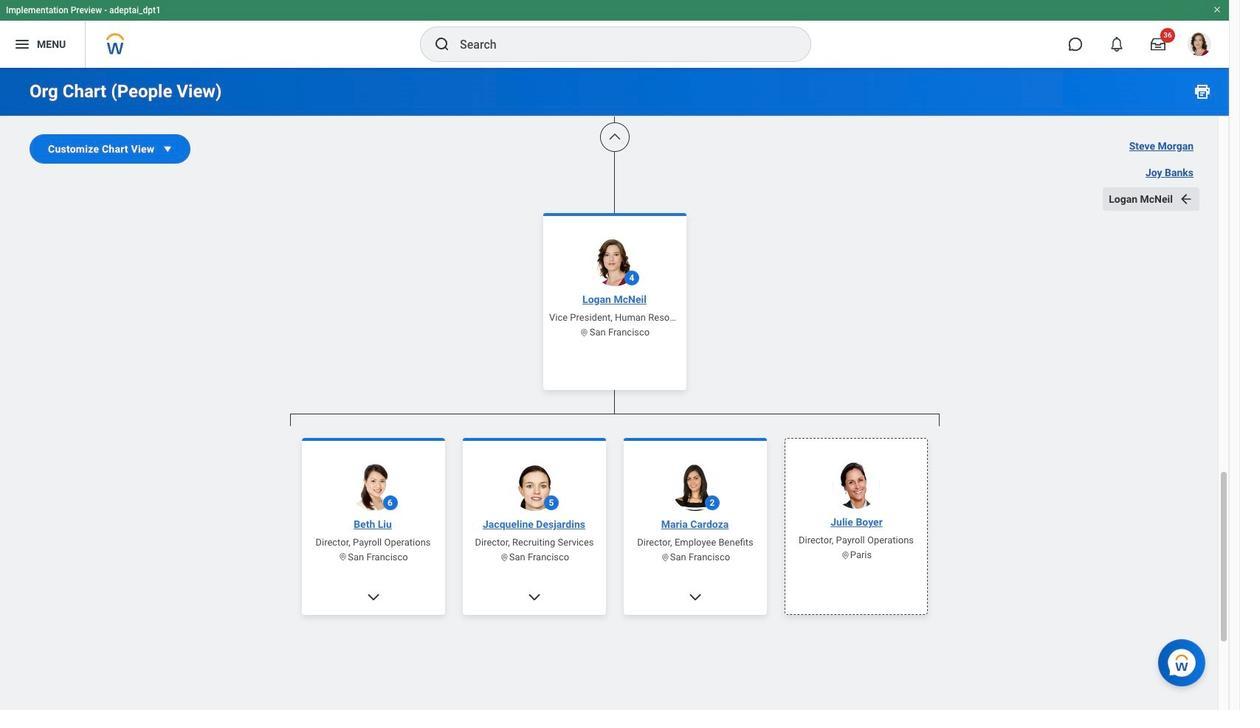 Task type: vqa. For each thing, say whether or not it's contained in the screenshot.
prompts icon
no



Task type: locate. For each thing, give the bounding box(es) containing it.
banner
[[0, 0, 1229, 68]]

close environment banner image
[[1213, 5, 1222, 14]]

main content
[[0, 0, 1229, 711]]

1 horizontal spatial chevron down image
[[527, 590, 542, 605]]

print org chart image
[[1194, 83, 1211, 100]]

inbox large image
[[1151, 37, 1166, 52]]

0 horizontal spatial chevron down image
[[366, 590, 381, 605]]

chevron down image
[[366, 590, 381, 605], [527, 590, 542, 605]]

1 chevron down image from the left
[[366, 590, 381, 605]]

profile logan mcneil image
[[1188, 32, 1211, 59]]

chevron down image
[[688, 590, 702, 605]]

arrow left image
[[1179, 192, 1194, 207]]

justify image
[[13, 35, 31, 53]]

location image
[[580, 328, 589, 337], [840, 551, 850, 560], [338, 553, 348, 563], [499, 553, 509, 563], [660, 553, 670, 563]]



Task type: describe. For each thing, give the bounding box(es) containing it.
caret down image
[[160, 142, 175, 157]]

2 chevron down image from the left
[[527, 590, 542, 605]]

search image
[[433, 35, 451, 53]]

chevron up image
[[607, 130, 622, 145]]

notifications large image
[[1110, 37, 1124, 52]]

logan mcneil, logan mcneil, 4 direct reports element
[[290, 426, 939, 711]]

Search Workday  search field
[[460, 28, 780, 61]]



